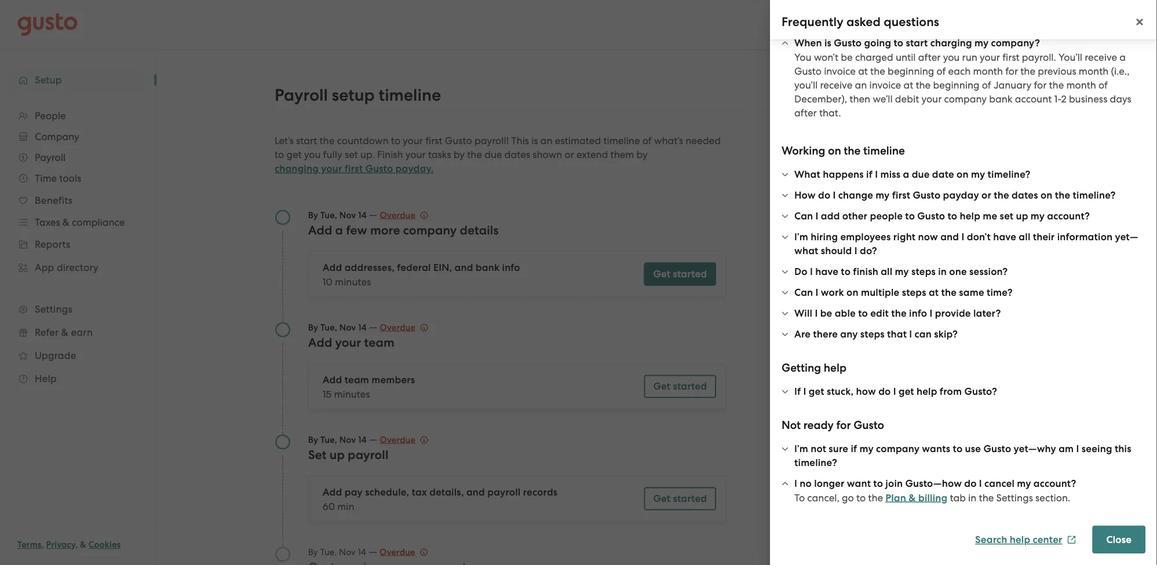 Task type: vqa. For each thing, say whether or not it's contained in the screenshot.
middle the timeline
yes



Task type: locate. For each thing, give the bounding box(es) containing it.
an inside let's start the countdown to your first gusto payroll! this is an estimated                     timeline of what's needed to get you fully set up.
[[541, 135, 553, 147]]

help left the from
[[917, 386, 938, 398]]

and inside i'm hiring employees right now and i don't have all their information yet— what should i do?
[[941, 231, 960, 243]]

2 horizontal spatial up
[[1017, 210, 1029, 222]]

1 vertical spatial have
[[994, 231, 1017, 243]]

my up can i work on multiple steps at the same time?
[[896, 266, 910, 278]]

set inside let's start the countdown to your first gusto payroll! this is an estimated                     timeline of what's needed to get you fully set up.
[[345, 149, 358, 161]]

list
[[0, 106, 157, 391]]

after
[[919, 51, 941, 63], [795, 107, 817, 119]]

1 horizontal spatial have
[[906, 147, 931, 161]]

december),
[[795, 93, 848, 105]]

— for team
[[369, 322, 378, 333]]

tue, up the add your team
[[321, 323, 337, 333]]

1 vertical spatial &
[[909, 493, 917, 504]]

need
[[938, 181, 961, 193]]

3 nov from the top
[[340, 435, 356, 446]]

0 horizontal spatial at
[[859, 65, 869, 77]]

1 horizontal spatial all
[[1020, 231, 1031, 243]]

ready
[[934, 147, 964, 161], [804, 419, 834, 432]]

tue, up the set
[[321, 435, 337, 446]]

get
[[654, 268, 671, 280], [654, 381, 671, 393], [654, 493, 671, 505]]

miss
[[881, 169, 901, 181]]

1 vertical spatial payroll
[[488, 487, 521, 499]]

timeline inside 'frequently asked questions' dialog
[[864, 144, 906, 157]]

nov down min
[[339, 548, 356, 558]]

2 vertical spatial have
[[816, 266, 839, 278]]

overdue button for few
[[380, 208, 429, 222]]

you
[[795, 51, 812, 63]]

1 vertical spatial you'll
[[912, 181, 936, 193]]

i'm inside i'm hiring employees right now and i don't have all their information yet— what should i do?
[[795, 231, 809, 243]]

set right 'me'
[[1001, 210, 1014, 222]]

gusto inside you won't be charged until after you run your first payroll. you'll receive a gusto invoice at the beginning of each month for the previous month (i.e., you'll receive an invoice at the beginning of january for the month of december), then we'll debit your company bank account 1-2 business days after that.
[[795, 65, 822, 77]]

2 vertical spatial started
[[673, 493, 708, 505]]

refer & earn
[[35, 327, 93, 339]]

steps down edit
[[861, 329, 885, 341]]

and for details,
[[467, 487, 485, 499]]

1 i'm from the top
[[795, 231, 809, 243]]

add for add pay schedule, tax details, and payroll records 60 min
[[323, 487, 342, 499]]

reports link
[[12, 234, 145, 255]]

payroll. up previous
[[1023, 51, 1057, 63]]

close
[[1107, 534, 1132, 546]]

same
[[960, 287, 985, 299]]

by up the add your team
[[308, 323, 318, 333]]

can down the how
[[795, 210, 814, 222]]

0 vertical spatial you'll
[[795, 79, 818, 91]]

after down december),
[[795, 107, 817, 119]]

the up 'information'
[[1056, 190, 1071, 202]]

setup
[[332, 85, 375, 105]]

2 vertical spatial and
[[467, 487, 485, 499]]

2 horizontal spatial &
[[909, 493, 917, 504]]

beginning down the each
[[934, 79, 980, 91]]

by tue, nov 14 — up set up payroll
[[308, 434, 380, 446]]

1 by tue, nov 14 — from the top
[[308, 209, 380, 221]]

minutes
[[335, 276, 371, 288], [334, 389, 370, 400]]

of left the each
[[937, 65, 947, 77]]

0 horizontal spatial after
[[795, 107, 817, 119]]

& left 'cookies' button
[[80, 540, 86, 551]]

be for i
[[821, 308, 833, 320]]

can i add other people to gusto to help me set up my account?
[[795, 210, 1091, 222]]

2 — from the top
[[369, 322, 378, 333]]

nov for up
[[340, 435, 356, 446]]

frequently asked questions
[[782, 15, 940, 29]]

from
[[940, 386, 963, 398]]

settings down cancel
[[997, 493, 1034, 504]]

1 horizontal spatial dates
[[1012, 190, 1039, 202]]

on up "their"
[[1041, 190, 1053, 202]]

start
[[907, 37, 929, 49], [296, 135, 317, 147]]

have for do i have to finish all my steps in one session?
[[816, 266, 839, 278]]

benefits link
[[12, 190, 145, 211]]

get inside let's start the countdown to your first gusto payroll! this is an estimated                     timeline of what's needed to get you fully set up.
[[287, 149, 302, 161]]

help left center
[[1011, 534, 1031, 546]]

set inside 'frequently asked questions' dialog
[[1001, 210, 1014, 222]]

cancel
[[985, 478, 1015, 490]]

i'm inside "i'm not sure if my company wants to use gusto yet—why am i seeing this timeline?"
[[795, 444, 809, 455]]

we'll
[[874, 93, 893, 105]]

first down the up.
[[345, 163, 363, 175]]

0 vertical spatial an
[[856, 79, 868, 91]]

of up business
[[1099, 79, 1109, 91]]

receive up '(i.e.,'
[[1086, 51, 1118, 63]]

to up 'finish' at the left
[[391, 135, 401, 147]]

0 vertical spatial be
[[842, 51, 853, 63]]

receive up december),
[[821, 79, 853, 91]]

nov
[[340, 210, 356, 221], [340, 323, 356, 333], [340, 435, 356, 446], [339, 548, 356, 558]]

0 vertical spatial account?
[[1048, 210, 1091, 222]]

1 horizontal spatial be
[[842, 51, 853, 63]]

0 horizontal spatial is
[[532, 135, 538, 147]]

0 vertical spatial info
[[502, 262, 521, 274]]

any
[[841, 329, 859, 341]]

payroll. inside the download our handy checklist of everything you'll need to get set up for your first payroll.
[[933, 195, 967, 207]]

are
[[795, 329, 811, 341]]

download inside the download our handy checklist of everything you'll need to get set up for your first payroll.
[[861, 168, 909, 179]]

0 horizontal spatial dates
[[505, 149, 531, 161]]

help link
[[12, 369, 145, 390]]

download checklist
[[875, 214, 966, 226]]

3 get started from the top
[[654, 493, 708, 505]]

bank
[[990, 93, 1013, 105], [476, 262, 500, 274]]

1 vertical spatial info
[[910, 308, 928, 320]]

me
[[984, 210, 998, 222]]

4 tue, from the top
[[320, 548, 337, 558]]

i right am
[[1077, 444, 1080, 455]]

2 horizontal spatial a
[[1120, 51, 1127, 63]]

by tue, nov 14 — for your
[[308, 322, 380, 333]]

timeline
[[379, 85, 441, 105], [604, 135, 641, 147], [864, 144, 906, 157]]

1 vertical spatial get
[[654, 381, 671, 393]]

am
[[1060, 444, 1075, 455]]

a left the "few" at the top of page
[[335, 223, 343, 238]]

the inside let's start the countdown to your first gusto payroll! this is an estimated                     timeline of what's needed to get you fully set up.
[[320, 135, 335, 147]]

0 horizontal spatial ,
[[42, 540, 44, 551]]

home image
[[17, 13, 78, 36]]

first down miss
[[893, 190, 911, 202]]

start inside let's start the countdown to your first gusto payroll! this is an estimated                     timeline of what's needed to get you fully set up.
[[296, 135, 317, 147]]

month down run
[[974, 65, 1004, 77]]

what for what to have ready
[[861, 147, 890, 161]]

account? up 'information'
[[1048, 210, 1091, 222]]

3 by tue, nov 14 — from the top
[[308, 434, 380, 446]]

1 — from the top
[[369, 209, 378, 221]]

1 nov from the top
[[340, 210, 356, 221]]

directory
[[57, 262, 99, 274]]

2 horizontal spatial timeline?
[[1074, 190, 1117, 202]]

1 horizontal spatial payroll
[[488, 487, 521, 499]]

tue, for a
[[321, 210, 337, 221]]

1 horizontal spatial is
[[825, 37, 832, 49]]

payday.
[[396, 163, 434, 175]]

or inside 'frequently asked questions' dialog
[[982, 190, 992, 202]]

no
[[800, 478, 812, 490]]

up up other
[[861, 195, 873, 207]]

i
[[876, 169, 879, 181], [834, 190, 836, 202], [816, 210, 819, 222], [962, 231, 965, 243], [855, 245, 858, 257], [811, 266, 813, 278], [816, 287, 819, 299], [816, 308, 818, 320], [930, 308, 933, 320], [910, 329, 913, 341], [804, 386, 807, 398], [894, 386, 897, 398], [1077, 444, 1080, 455], [795, 478, 798, 490], [980, 478, 983, 490]]

1 vertical spatial start
[[296, 135, 317, 147]]

tue, for up
[[321, 435, 337, 446]]

run
[[963, 51, 978, 63]]

2 vertical spatial &
[[80, 540, 86, 551]]

due left date
[[913, 169, 930, 181]]

2 get started button from the top
[[645, 375, 717, 399]]

all right finish
[[881, 266, 893, 278]]

a
[[1120, 51, 1127, 63], [904, 169, 910, 181], [335, 223, 343, 238]]

earn
[[71, 327, 93, 339]]

you won't be charged until after you run your first payroll. you'll receive a gusto invoice at the beginning of each month for the previous month (i.e., you'll receive an invoice at the beginning of january for the month of december), then we'll debit your company bank account 1-2 business days after that.
[[795, 51, 1132, 119]]

the
[[871, 65, 886, 77], [1021, 65, 1036, 77], [916, 79, 931, 91], [1050, 79, 1065, 91], [320, 135, 335, 147], [844, 144, 861, 157], [468, 149, 482, 161], [995, 190, 1010, 202], [1056, 190, 1071, 202], [942, 287, 957, 299], [892, 308, 907, 320], [869, 493, 884, 504], [980, 493, 995, 504]]

steps down do i have to finish all my steps in one session?
[[903, 287, 927, 299]]

0 horizontal spatial up
[[330, 448, 345, 463]]

2 by from the top
[[308, 323, 318, 333]]

2 nov from the top
[[340, 323, 356, 333]]

your up add team members 15 minutes
[[335, 336, 361, 350]]

to inside "i'm not sure if my company wants to use gusto yet—why am i seeing this timeline?"
[[954, 444, 963, 455]]

if inside "i'm not sure if my company wants to use gusto yet—why am i seeing this timeline?"
[[851, 444, 858, 455]]

at down charged on the right top
[[859, 65, 869, 77]]

an
[[856, 79, 868, 91], [541, 135, 553, 147]]

1 vertical spatial bank
[[476, 262, 500, 274]]

set inside the download our handy checklist of everything you'll need to get set up for your first payroll.
[[993, 181, 1006, 193]]

what
[[861, 147, 890, 161], [795, 169, 821, 181]]

i'm for i'm hiring employees right now and i don't have all their information yet— what should i do?
[[795, 231, 809, 243]]

1 vertical spatial company
[[403, 223, 457, 238]]

ready inside 'frequently asked questions' dialog
[[804, 419, 834, 432]]

this
[[1116, 444, 1132, 455]]

add
[[822, 210, 841, 222]]

1 vertical spatial or
[[982, 190, 992, 202]]

until
[[896, 51, 917, 63]]

overdue button for team
[[380, 321, 429, 335]]

0 vertical spatial what
[[861, 147, 890, 161]]

checklist up the payday on the right of the page
[[960, 168, 999, 179]]

1 horizontal spatial you'll
[[912, 181, 936, 193]]

payroll
[[275, 85, 328, 105]]

add inside add team members 15 minutes
[[323, 375, 342, 386]]

0 vertical spatial is
[[825, 37, 832, 49]]

get started
[[654, 268, 708, 280], [654, 381, 708, 393], [654, 493, 708, 505]]

first inside finish your tasks by the due dates shown or extend them by changing your first gusto payday.
[[345, 163, 363, 175]]

0 vertical spatial up
[[861, 195, 873, 207]]

an up shown
[[541, 135, 553, 147]]

won't
[[815, 51, 839, 63]]

1 horizontal spatial at
[[904, 79, 914, 91]]

1 horizontal spatial payroll.
[[1023, 51, 1057, 63]]

1 started from the top
[[673, 268, 708, 280]]

have down 'me'
[[994, 231, 1017, 243]]

, left "privacy" link
[[42, 540, 44, 551]]

14 for team
[[358, 323, 367, 333]]

0 horizontal spatial payroll
[[348, 448, 389, 463]]

the up the fully
[[320, 135, 335, 147]]

by tue, nov 14 —
[[308, 209, 380, 221], [308, 322, 380, 333], [308, 434, 380, 446], [308, 547, 380, 558]]

changing
[[275, 163, 319, 175]]

2 by tue, nov 14 — from the top
[[308, 322, 380, 333]]

0 vertical spatial can
[[795, 210, 814, 222]]

2 get started from the top
[[654, 381, 708, 393]]

have up our at the right
[[906, 147, 931, 161]]

4 nov from the top
[[339, 548, 356, 558]]

0 horizontal spatial timeline?
[[795, 458, 838, 469]]

by tue, nov 14 — for up
[[308, 434, 380, 446]]

1 vertical spatial can
[[795, 287, 814, 299]]

first down company?
[[1003, 51, 1020, 63]]

our
[[911, 168, 926, 179]]

1 horizontal spatial settings
[[997, 493, 1034, 504]]

2 started from the top
[[673, 381, 708, 393]]

1 horizontal spatial invoice
[[870, 79, 902, 91]]

reports
[[35, 239, 70, 251]]

1 horizontal spatial if
[[867, 169, 873, 181]]

have inside i'm hiring employees right now and i don't have all their information yet— what should i do?
[[994, 231, 1017, 243]]

i left miss
[[876, 169, 879, 181]]

gusto up finish your tasks by the due dates shown or extend them by changing your first gusto payday.
[[445, 135, 472, 147]]

first up tasks
[[426, 135, 443, 147]]

after down when is gusto going to start charging my company? on the top of page
[[919, 51, 941, 63]]

i inside "i'm not sure if my company wants to use gusto yet—why am i seeing this timeline?"
[[1077, 444, 1080, 455]]

set for to
[[1001, 210, 1014, 222]]

— for payroll
[[369, 434, 378, 446]]

up right the set
[[330, 448, 345, 463]]

0 vertical spatial a
[[1120, 51, 1127, 63]]

0 vertical spatial company
[[945, 93, 988, 105]]

1 tue, from the top
[[321, 210, 337, 221]]

2 vertical spatial a
[[335, 223, 343, 238]]

0 vertical spatial have
[[906, 147, 931, 161]]

1 vertical spatial and
[[455, 262, 474, 274]]

1 horizontal spatial due
[[913, 169, 930, 181]]

0 vertical spatial get started
[[654, 268, 708, 280]]

download up right
[[875, 214, 923, 226]]

gusto inside finish your tasks by the due dates shown or extend them by changing your first gusto payday.
[[366, 163, 393, 175]]

started for add your team
[[673, 381, 708, 393]]

1 vertical spatial payroll.
[[933, 195, 967, 207]]

1 vertical spatial checklist
[[926, 214, 966, 226]]

1 vertical spatial dates
[[1012, 190, 1039, 202]]

by tue, nov 14 — for a
[[308, 209, 380, 221]]

2 vertical spatial get started button
[[645, 488, 717, 511]]

other
[[843, 210, 868, 222]]

1 horizontal spatial timeline?
[[988, 169, 1031, 181]]

up for my
[[1017, 210, 1029, 222]]

help up stuck,
[[824, 362, 847, 375]]

0 vertical spatial you
[[944, 51, 960, 63]]

0 horizontal spatial you'll
[[795, 79, 818, 91]]

their
[[1034, 231, 1056, 243]]

1 horizontal spatial bank
[[990, 93, 1013, 105]]

payroll up pay
[[348, 448, 389, 463]]

add for add a few more company details
[[308, 223, 332, 238]]

3 started from the top
[[673, 493, 708, 505]]

1 vertical spatial ready
[[804, 419, 834, 432]]

to inside the download our handy checklist of everything you'll need to get set up for your first payroll.
[[964, 181, 973, 193]]

payroll setup timeline
[[275, 85, 441, 105]]

1 vertical spatial set
[[993, 181, 1006, 193]]

up inside the download our handy checklist of everything you'll need to get set up for your first payroll.
[[861, 195, 873, 207]]

due inside 'frequently asked questions' dialog
[[913, 169, 930, 181]]

0 vertical spatial or
[[565, 149, 575, 161]]

0 horizontal spatial info
[[502, 262, 521, 274]]

3 — from the top
[[369, 434, 378, 446]]

be right won't
[[842, 51, 853, 63]]

your inside let's start the countdown to your first gusto payroll! this is an estimated                     timeline of what's needed to get you fully set up.
[[403, 135, 423, 147]]

3 tue, from the top
[[321, 435, 337, 446]]

by for add your team
[[308, 323, 318, 333]]

0 horizontal spatial you
[[304, 149, 321, 161]]

what inside 'frequently asked questions' dialog
[[795, 169, 821, 181]]

or inside finish your tasks by the due dates shown or extend them by changing your first gusto payday.
[[565, 149, 575, 161]]

add inside "add addresses, federal ein, and bank info 10 minutes"
[[323, 262, 342, 274]]

in right tab
[[969, 493, 977, 504]]

is
[[825, 37, 832, 49], [532, 135, 538, 147]]

3 get from the top
[[654, 493, 671, 505]]

how
[[795, 190, 816, 202]]

add inside the add pay schedule, tax details, and payroll records 60 min
[[323, 487, 342, 499]]

refer & earn link
[[12, 322, 145, 343]]

get right how
[[899, 386, 915, 398]]

be inside you won't be charged until after you run your first payroll. you'll receive a gusto invoice at the beginning of each month for the previous month (i.e., you'll receive an invoice at the beginning of january for the month of december), then we'll debit your company bank account 1-2 business days after that.
[[842, 51, 853, 63]]

1 get from the top
[[654, 268, 671, 280]]

account?
[[1048, 210, 1091, 222], [1034, 478, 1077, 490]]

2 get from the top
[[654, 381, 671, 393]]

1 by from the top
[[308, 210, 318, 221]]

2 i'm from the top
[[795, 444, 809, 455]]

first up download checklist at the right
[[913, 195, 930, 207]]

tue,
[[321, 210, 337, 221], [321, 323, 337, 333], [321, 435, 337, 446], [320, 548, 337, 558]]

your
[[981, 51, 1001, 63], [922, 93, 942, 105], [403, 135, 423, 147], [406, 149, 426, 161], [321, 163, 342, 175], [891, 195, 911, 207], [335, 336, 361, 350]]

1 can from the top
[[795, 210, 814, 222]]

2 vertical spatial company
[[877, 444, 920, 455]]

2 , from the left
[[75, 540, 78, 551]]

account menu element
[[934, 0, 1141, 49]]

if up everything
[[867, 169, 873, 181]]

0 horizontal spatial have
[[816, 266, 839, 278]]

let's start the countdown to your first gusto payroll! this is an estimated                     timeline of what's needed to get you fully set up.
[[275, 135, 721, 161]]

tue, down changing your first gusto payday. button
[[321, 210, 337, 221]]

is right this
[[532, 135, 538, 147]]

0 vertical spatial settings
[[35, 304, 72, 315]]

dates
[[505, 149, 531, 161], [1012, 190, 1039, 202]]

be left able
[[821, 308, 833, 320]]

plan & billing link
[[886, 493, 948, 504]]

get up changing
[[287, 149, 302, 161]]

checklist
[[960, 168, 999, 179], [926, 214, 966, 226]]

1 vertical spatial started
[[673, 381, 708, 393]]

to right the go
[[857, 493, 866, 504]]

a up '(i.e.,'
[[1120, 51, 1127, 63]]

2 vertical spatial steps
[[861, 329, 885, 341]]

or
[[565, 149, 575, 161], [982, 190, 992, 202]]

start inside 'frequently asked questions' dialog
[[907, 37, 929, 49]]

up inside 'frequently asked questions' dialog
[[1017, 210, 1029, 222]]

federal
[[397, 262, 431, 274]]

you'll inside the download our handy checklist of everything you'll need to get set up for your first payroll.
[[912, 181, 936, 193]]

minutes inside add team members 15 minutes
[[334, 389, 370, 400]]

0 vertical spatial i'm
[[795, 231, 809, 243]]

i right do at the top right of page
[[811, 266, 813, 278]]

1 horizontal spatial a
[[904, 169, 910, 181]]

invoice
[[825, 65, 856, 77], [870, 79, 902, 91]]

team left members
[[345, 375, 369, 386]]

0 horizontal spatial be
[[821, 308, 833, 320]]

1 vertical spatial invoice
[[870, 79, 902, 91]]

and inside the add pay schedule, tax details, and payroll records 60 min
[[467, 487, 485, 499]]

0 vertical spatial set
[[345, 149, 358, 161]]

1 get started button from the top
[[645, 263, 717, 286]]

2 vertical spatial do
[[965, 478, 977, 490]]

payroll inside the add pay schedule, tax details, and payroll records 60 min
[[488, 487, 521, 499]]

3 get started button from the top
[[645, 488, 717, 511]]

you
[[944, 51, 960, 63], [304, 149, 321, 161]]

you down charging
[[944, 51, 960, 63]]

1 vertical spatial up
[[1017, 210, 1029, 222]]

or up 'me'
[[982, 190, 992, 202]]

session?
[[970, 266, 1009, 278]]

company
[[945, 93, 988, 105], [403, 223, 457, 238], [877, 444, 920, 455]]

or for shown
[[565, 149, 575, 161]]

download for download checklist
[[875, 214, 923, 226]]

2 can from the top
[[795, 287, 814, 299]]

can for can i work on multiple steps at the same time?
[[795, 287, 814, 299]]

2 tue, from the top
[[321, 323, 337, 333]]

0 horizontal spatial due
[[485, 149, 503, 161]]

0 vertical spatial all
[[1020, 231, 1031, 243]]

started
[[673, 268, 708, 280], [673, 381, 708, 393], [673, 493, 708, 505]]

first inside let's start the countdown to your first gusto payroll! this is an estimated                     timeline of what's needed to get you fully set up.
[[426, 135, 443, 147]]

minutes right 15
[[334, 389, 370, 400]]

asked
[[847, 15, 881, 29]]

1 vertical spatial in
[[969, 493, 977, 504]]

help left 'me'
[[961, 210, 981, 222]]

start up 'until'
[[907, 37, 929, 49]]

plan
[[886, 493, 907, 504]]

1 vertical spatial is
[[532, 135, 538, 147]]

4 by from the top
[[308, 548, 318, 558]]

ein,
[[434, 262, 452, 274]]

what for what happens if i miss a due date on my timeline?
[[795, 169, 821, 181]]

4 — from the top
[[369, 547, 377, 558]]

0 vertical spatial and
[[941, 231, 960, 243]]

0 vertical spatial get
[[654, 268, 671, 280]]

be for won't
[[842, 51, 853, 63]]

team
[[364, 336, 395, 350], [345, 375, 369, 386]]

overdue
[[380, 210, 416, 221], [380, 323, 416, 333], [380, 435, 416, 446], [380, 548, 416, 558]]

yet—why
[[1015, 444, 1057, 455]]

to left use at the right bottom of the page
[[954, 444, 963, 455]]

an up then
[[856, 79, 868, 91]]

will
[[795, 308, 813, 320]]

—
[[369, 209, 378, 221], [369, 322, 378, 333], [369, 434, 378, 446], [369, 547, 377, 558]]

have for what to have ready
[[906, 147, 931, 161]]

1 vertical spatial get started
[[654, 381, 708, 393]]

checklist up now
[[926, 214, 966, 226]]

i'm for i'm not sure if my company wants to use gusto yet—why am i seeing this timeline?
[[795, 444, 809, 455]]

get started button for set up payroll
[[645, 488, 717, 511]]

gusto down frequently asked questions
[[835, 37, 862, 49]]

0 vertical spatial dates
[[505, 149, 531, 161]]

set up 'me'
[[993, 181, 1006, 193]]

1 get started from the top
[[654, 268, 708, 280]]

3 by from the top
[[308, 435, 318, 446]]

& inside gusto navigation element
[[61, 327, 68, 339]]

get for add your team
[[654, 381, 671, 393]]

1 vertical spatial settings
[[997, 493, 1034, 504]]

payroll. down need
[[933, 195, 967, 207]]

sure
[[829, 444, 849, 455]]

up right 'me'
[[1017, 210, 1029, 222]]

0 horizontal spatial an
[[541, 135, 553, 147]]

there
[[814, 329, 839, 341]]

1 vertical spatial team
[[345, 375, 369, 386]]

if right sure
[[851, 444, 858, 455]]



Task type: describe. For each thing, give the bounding box(es) containing it.
month up business
[[1067, 79, 1097, 91]]

the down charged on the right top
[[871, 65, 886, 77]]

0 horizontal spatial a
[[335, 223, 343, 238]]

get right if
[[809, 386, 825, 398]]

needed
[[686, 135, 721, 147]]

download for download our handy checklist of everything you'll need to get set up for your first payroll.
[[861, 168, 909, 179]]

0 vertical spatial in
[[939, 266, 948, 278]]

i up add in the right of the page
[[834, 190, 836, 202]]

january
[[994, 79, 1032, 91]]

company inside "i'm not sure if my company wants to use gusto yet—why am i seeing this timeline?"
[[877, 444, 920, 455]]

multiple
[[862, 287, 900, 299]]

2 horizontal spatial do
[[965, 478, 977, 490]]

the up debit at top
[[916, 79, 931, 91]]

faqs
[[1101, 88, 1125, 100]]

previous
[[1039, 65, 1077, 77]]

change
[[839, 190, 874, 202]]

0 horizontal spatial all
[[881, 266, 893, 278]]

get started button for add your team
[[645, 375, 717, 399]]

i left the don't
[[962, 231, 965, 243]]

0 vertical spatial if
[[867, 169, 873, 181]]

nov for your
[[340, 323, 356, 333]]

for up january on the right of page
[[1006, 65, 1019, 77]]

few
[[346, 223, 367, 238]]

gusto?
[[965, 386, 998, 398]]

when is gusto going to start charging my company?
[[795, 37, 1041, 49]]

gusto down how
[[854, 419, 885, 432]]

i left cancel
[[980, 478, 983, 490]]

0 horizontal spatial do
[[819, 190, 831, 202]]

i left do?
[[855, 245, 858, 257]]

can for can i add other people to gusto to help me set up my account?
[[795, 210, 814, 222]]

14 for few
[[358, 210, 367, 221]]

payday
[[944, 190, 980, 202]]

your right run
[[981, 51, 1001, 63]]

the inside finish your tasks by the due dates shown or extend them by changing your first gusto payday.
[[468, 149, 482, 161]]

1 horizontal spatial after
[[919, 51, 941, 63]]

longer
[[815, 478, 845, 490]]

by for add a few more company details
[[308, 210, 318, 221]]

0 vertical spatial at
[[859, 65, 869, 77]]

on up need
[[957, 169, 969, 181]]

upgrade link
[[12, 346, 145, 366]]

to left edit
[[859, 308, 869, 320]]

provide
[[936, 308, 972, 320]]

info inside "add addresses, federal ein, and bank info 10 minutes"
[[502, 262, 521, 274]]

gusto inside "i'm not sure if my company wants to use gusto yet—why am i seeing this timeline?"
[[984, 444, 1012, 455]]

i right if
[[804, 386, 807, 398]]

going
[[865, 37, 892, 49]]

terms link
[[17, 540, 42, 551]]

my up run
[[975, 37, 989, 49]]

overdue for team
[[380, 323, 416, 333]]

search help center
[[976, 534, 1063, 546]]

everything
[[861, 181, 910, 193]]

get for set up payroll
[[654, 493, 671, 505]]

0 horizontal spatial company
[[403, 223, 457, 238]]

do i have to finish all my steps in one session?
[[795, 266, 1009, 278]]

finish your tasks by the due dates shown or extend them by changing your first gusto payday.
[[275, 149, 648, 175]]

0 vertical spatial ready
[[934, 147, 964, 161]]

bank inside you won't be charged until after you run your first payroll. you'll receive a gusto invoice at the beginning of each month for the previous month (i.e., you'll receive an invoice at the beginning of january for the month of december), then we'll debit your company bank account 1-2 business days after that.
[[990, 93, 1013, 105]]

0 horizontal spatial timeline
[[379, 85, 441, 105]]

the up provide
[[942, 287, 957, 299]]

days
[[1111, 93, 1132, 105]]

what to have ready
[[861, 147, 964, 161]]

14 for payroll
[[358, 435, 367, 446]]

setup link
[[12, 70, 145, 90]]

to up right
[[906, 210, 916, 222]]

one
[[950, 266, 968, 278]]

for up sure
[[837, 419, 852, 432]]

download checklist link
[[861, 214, 966, 226]]

account
[[1016, 93, 1053, 105]]

0 vertical spatial payroll
[[348, 448, 389, 463]]

circle blank image
[[275, 547, 291, 563]]

1 horizontal spatial receive
[[1086, 51, 1118, 63]]

0 vertical spatial beginning
[[888, 65, 935, 77]]

team inside add team members 15 minutes
[[345, 375, 369, 386]]

you'll inside you won't be charged until after you run your first payroll. you'll receive a gusto invoice at the beginning of each month for the previous month (i.e., you'll receive an invoice at the beginning of january for the month of december), then we'll debit your company bank account 1-2 business days after that.
[[795, 79, 818, 91]]

list containing benefits
[[0, 106, 157, 391]]

how
[[857, 386, 877, 398]]

i'm not sure if my company wants to use gusto yet—why am i seeing this timeline?
[[795, 444, 1132, 469]]

gusto up now
[[918, 210, 946, 222]]

the up happens
[[844, 144, 861, 157]]

info inside 'frequently asked questions' dialog
[[910, 308, 928, 320]]

1 vertical spatial at
[[904, 79, 914, 91]]

your inside the download our handy checklist of everything you'll need to get set up for your first payroll.
[[891, 195, 911, 207]]

started for set up payroll
[[673, 493, 708, 505]]

timeline? inside "i'm not sure if my company wants to use gusto yet—why am i seeing this timeline?"
[[795, 458, 838, 469]]

to left "join"
[[874, 478, 884, 490]]

if i get stuck, how do i get help from gusto?
[[795, 386, 998, 398]]

add for add addresses, federal ein, and bank info 10 minutes
[[323, 262, 342, 274]]

a inside you won't be charged until after you run your first payroll. you'll receive a gusto invoice at the beginning of each month for the previous month (i.e., you'll receive an invoice at the beginning of january for the month of december), then we'll debit your company bank account 1-2 business days after that.
[[1120, 51, 1127, 63]]

overdue for few
[[380, 210, 416, 221]]

2 by from the left
[[637, 149, 648, 161]]

overdue button for payroll
[[380, 433, 429, 447]]

or for payday
[[982, 190, 992, 202]]

pay
[[345, 487, 363, 499]]

bank inside "add addresses, federal ein, and bank info 10 minutes"
[[476, 262, 500, 274]]

get inside the download our handy checklist of everything you'll need to get set up for your first payroll.
[[976, 181, 991, 193]]

the up 'me'
[[995, 190, 1010, 202]]

and for now
[[941, 231, 960, 243]]

upgrade
[[35, 350, 76, 362]]

terms , privacy , & cookies
[[17, 540, 121, 551]]

to up miss
[[893, 147, 903, 161]]

i right will
[[816, 308, 818, 320]]

1 vertical spatial do
[[879, 386, 892, 398]]

get started for team
[[654, 381, 708, 393]]

benefits
[[35, 195, 73, 206]]

company?
[[992, 37, 1041, 49]]

overdue for payroll
[[380, 435, 416, 446]]

for inside the download our handy checklist of everything you'll need to get set up for your first payroll.
[[876, 195, 888, 207]]

on right work at the right of page
[[847, 287, 859, 299]]

getting help
[[782, 362, 847, 375]]

gusto down our at the right
[[914, 190, 941, 202]]

your up payday. on the top left of page
[[406, 149, 426, 161]]

are there any steps that i can skip?
[[795, 329, 959, 341]]

all inside i'm hiring employees right now and i don't have all their information yet— what should i do?
[[1020, 231, 1031, 243]]

of inside let's start the countdown to your first gusto payroll! this is an estimated                     timeline of what's needed to get you fully set up.
[[643, 135, 652, 147]]

add for add team members 15 minutes
[[323, 375, 342, 386]]

privacy link
[[46, 540, 75, 551]]

cookies
[[89, 540, 121, 551]]

15
[[323, 389, 332, 400]]

privacy
[[46, 540, 75, 551]]

my up "their"
[[1032, 210, 1046, 222]]

minutes inside "add addresses, federal ein, and bank info 10 minutes"
[[335, 276, 371, 288]]

0 vertical spatial invoice
[[825, 65, 856, 77]]

hiring
[[811, 231, 839, 243]]

what
[[795, 245, 819, 257]]

gusto navigation element
[[0, 50, 157, 409]]

to up 'until'
[[894, 37, 904, 49]]

terms
[[17, 540, 42, 551]]

up.
[[361, 149, 375, 161]]

can
[[915, 329, 932, 341]]

is inside let's start the countdown to your first gusto payroll! this is an estimated                     timeline of what's needed to get you fully set up.
[[532, 135, 538, 147]]

dates inside 'frequently asked questions' dialog
[[1012, 190, 1039, 202]]

1 vertical spatial after
[[795, 107, 817, 119]]

will i be able to edit the info i provide later?
[[795, 308, 1002, 320]]

my inside "i'm not sure if my company wants to use gusto yet—why am i seeing this timeline?"
[[860, 444, 874, 455]]

10
[[323, 276, 333, 288]]

you inside let's start the countdown to your first gusto payroll! this is an estimated                     timeline of what's needed to get you fully set up.
[[304, 149, 321, 161]]

dates inside finish your tasks by the due dates shown or extend them by changing your first gusto payday.
[[505, 149, 531, 161]]

settings inside gusto navigation element
[[35, 304, 72, 315]]

1 horizontal spatial &
[[80, 540, 86, 551]]

add pay schedule, tax details, and payroll records 60 min
[[323, 487, 558, 513]]

working on the timeline
[[782, 144, 906, 157]]

settings inside to cancel, go to the plan & billing tab in the settings section.
[[997, 493, 1034, 504]]

your right debit at top
[[922, 93, 942, 105]]

gusto inside let's start the countdown to your first gusto payroll! this is an estimated                     timeline of what's needed to get you fully set up.
[[445, 135, 472, 147]]

1 vertical spatial steps
[[903, 287, 927, 299]]

0 vertical spatial team
[[364, 336, 395, 350]]

4 by tue, nov 14 — from the top
[[308, 547, 380, 558]]

of left january on the right of page
[[983, 79, 992, 91]]

checklist inside the download our handy checklist of everything you'll need to get set up for your first payroll.
[[960, 168, 999, 179]]

the left the plan
[[869, 493, 884, 504]]

— for few
[[369, 209, 378, 221]]

should
[[822, 245, 853, 257]]

i left provide
[[930, 308, 933, 320]]

tue, for your
[[321, 323, 337, 333]]

debit
[[896, 93, 920, 105]]

your down the fully
[[321, 163, 342, 175]]

i left add in the right of the page
[[816, 210, 819, 222]]

to left finish
[[842, 266, 851, 278]]

for up account
[[1035, 79, 1047, 91]]

set
[[308, 448, 327, 463]]

up for for
[[861, 195, 873, 207]]

yet—
[[1116, 231, 1139, 243]]

estimated
[[555, 135, 601, 147]]

by for set up payroll
[[308, 435, 318, 446]]

add your team
[[308, 336, 395, 350]]

not
[[782, 419, 801, 432]]

set for everything
[[993, 181, 1006, 193]]

you inside you won't be charged until after you run your first payroll. you'll receive a gusto invoice at the beginning of each month for the previous month (i.e., you'll receive an invoice at the beginning of january for the month of december), then we'll debit your company bank account 1-2 business days after that.
[[944, 51, 960, 63]]

first inside the download our handy checklist of everything you'll need to get set up for your first payroll.
[[913, 195, 930, 207]]

join
[[886, 478, 904, 490]]

search
[[976, 534, 1008, 546]]

more
[[370, 223, 400, 238]]

add a few more company details
[[308, 223, 499, 238]]

get started for payroll
[[654, 493, 708, 505]]

1 vertical spatial receive
[[821, 79, 853, 91]]

let's
[[275, 135, 294, 147]]

do?
[[861, 245, 878, 257]]

my up people
[[876, 190, 890, 202]]

1 vertical spatial a
[[904, 169, 910, 181]]

addresses,
[[345, 262, 395, 274]]

date
[[933, 169, 955, 181]]

then
[[850, 93, 871, 105]]

charged
[[856, 51, 894, 63]]

billing
[[919, 493, 948, 504]]

2 vertical spatial at
[[929, 287, 940, 299]]

to cancel, go to the plan & billing tab in the settings section.
[[795, 493, 1071, 504]]

i left can
[[910, 329, 913, 341]]

frequently asked questions dialog
[[771, 0, 1158, 566]]

add for add your team
[[308, 336, 332, 350]]

them
[[611, 149, 635, 161]]

the down previous
[[1050, 79, 1065, 91]]

company inside you won't be charged until after you run your first payroll. you'll receive a gusto invoice at the beginning of each month for the previous month (i.e., you'll receive an invoice at the beginning of january for the month of december), then we'll debit your company bank account 1-2 business days after that.
[[945, 93, 988, 105]]

happens
[[824, 169, 864, 181]]

i left no
[[795, 478, 798, 490]]

due inside finish your tasks by the due dates shown or extend them by changing your first gusto payday.
[[485, 149, 503, 161]]

is inside 'frequently asked questions' dialog
[[825, 37, 832, 49]]

of inside the download our handy checklist of everything you'll need to get set up for your first payroll.
[[1001, 168, 1011, 179]]

1 vertical spatial account?
[[1034, 478, 1077, 490]]

payroll. inside you won't be charged until after you run your first payroll. you'll receive a gusto invoice at the beginning of each month for the previous month (i.e., you'll receive an invoice at the beginning of january for the month of december), then we'll debit your company bank account 1-2 business days after that.
[[1023, 51, 1057, 63]]

2 vertical spatial up
[[330, 448, 345, 463]]

finish
[[854, 266, 879, 278]]

edit
[[871, 308, 890, 320]]

to inside to cancel, go to the plan & billing tab in the settings section.
[[857, 493, 866, 504]]

the right edit
[[892, 308, 907, 320]]

0 vertical spatial steps
[[912, 266, 936, 278]]

fully
[[323, 149, 343, 161]]

i'm hiring employees right now and i don't have all their information yet— what should i do?
[[795, 231, 1139, 257]]

1 by from the left
[[454, 149, 465, 161]]

month up faqs button
[[1080, 65, 1109, 77]]

settings link
[[12, 299, 145, 320]]

and inside "add addresses, federal ein, and bank info 10 minutes"
[[455, 262, 474, 274]]

nov for a
[[340, 210, 356, 221]]

i right how
[[894, 386, 897, 398]]

an inside you won't be charged until after you run your first payroll. you'll receive a gusto invoice at the beginning of each month for the previous month (i.e., you'll receive an invoice at the beginning of january for the month of december), then we'll debit your company bank account 1-2 business days after that.
[[856, 79, 868, 91]]

right
[[894, 231, 916, 243]]

gusto—how
[[906, 478, 963, 490]]

timeline inside let's start the countdown to your first gusto payroll! this is an estimated                     timeline of what's needed to get you fully set up.
[[604, 135, 641, 147]]

to down how do i change my first gusto payday or the dates on the timeline?
[[948, 210, 958, 222]]

my up the payday on the right of the page
[[972, 169, 986, 181]]

i left work at the right of page
[[816, 287, 819, 299]]

1 vertical spatial beginning
[[934, 79, 980, 91]]

to down let's
[[275, 149, 284, 161]]

& inside 'frequently asked questions' dialog
[[909, 493, 917, 504]]

1 , from the left
[[42, 540, 44, 551]]

i no longer want to join gusto—how do i cancel my account?
[[795, 478, 1077, 490]]

on up happens
[[829, 144, 842, 157]]

to
[[795, 493, 806, 504]]

first inside you won't be charged until after you run your first payroll. you'll receive a gusto invoice at the beginning of each month for the previous month (i.e., you'll receive an invoice at the beginning of january for the month of december), then we'll debit your company bank account 1-2 business days after that.
[[1003, 51, 1020, 63]]

app directory link
[[12, 257, 145, 278]]

when
[[795, 37, 823, 49]]

in inside to cancel, go to the plan & billing tab in the settings section.
[[969, 493, 977, 504]]

0 vertical spatial timeline?
[[988, 169, 1031, 181]]

schedule,
[[365, 487, 410, 499]]

what's
[[655, 135, 684, 147]]

do
[[795, 266, 808, 278]]

app
[[35, 262, 54, 274]]

the down cancel
[[980, 493, 995, 504]]

my right cancel
[[1018, 478, 1032, 490]]

the up january on the right of page
[[1021, 65, 1036, 77]]



